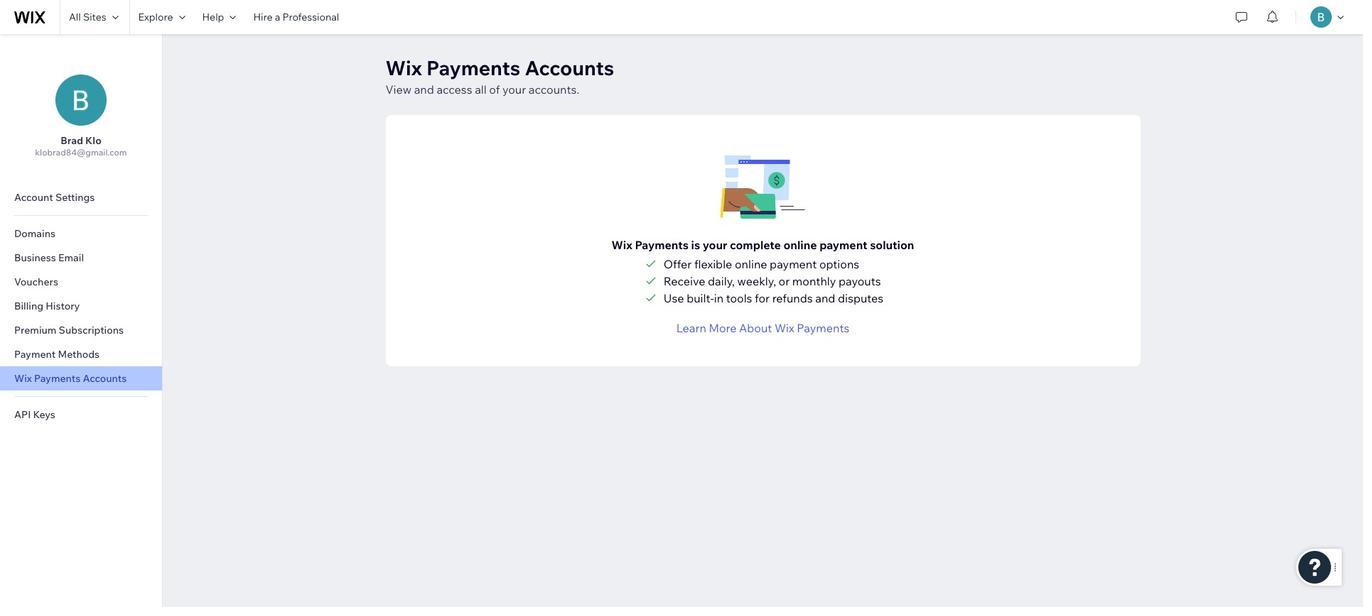 Task type: locate. For each thing, give the bounding box(es) containing it.
1 vertical spatial and
[[815, 291, 835, 306]]

1 vertical spatial accounts
[[83, 372, 127, 385]]

accounts inside "link"
[[83, 372, 127, 385]]

refunds
[[772, 291, 813, 306]]

domains
[[14, 227, 55, 240]]

1 horizontal spatial online
[[783, 238, 817, 252]]

account settings link
[[0, 185, 162, 210]]

online up the weekly,
[[735, 257, 767, 271]]

payments inside wix payments accounts view and access all of your accounts.
[[426, 55, 520, 80]]

wix inside 'learn more about wix payments' link
[[775, 321, 794, 335]]

and
[[414, 82, 434, 97], [815, 291, 835, 306]]

of
[[489, 82, 500, 97]]

access
[[437, 82, 472, 97]]

klobrad84@gmail.com
[[35, 147, 127, 158]]

payment
[[820, 238, 867, 252], [770, 257, 817, 271]]

accounts down payment methods 'link'
[[83, 372, 127, 385]]

and down monthly
[[815, 291, 835, 306]]

learn
[[676, 321, 706, 335]]

0 horizontal spatial payment
[[770, 257, 817, 271]]

payments
[[426, 55, 520, 80], [635, 238, 689, 252], [797, 321, 850, 335], [34, 372, 81, 385]]

is
[[691, 238, 700, 252]]

payments for wix payments accounts view and access all of your accounts.
[[426, 55, 520, 80]]

your inside wix payments accounts view and access all of your accounts.
[[502, 82, 526, 97]]

sidebar element
[[0, 34, 163, 608]]

all sites
[[69, 11, 106, 23]]

accounts inside wix payments accounts view and access all of your accounts.
[[525, 55, 614, 80]]

online up monthly
[[783, 238, 817, 252]]

vouchers
[[14, 276, 58, 289]]

account settings
[[14, 191, 95, 204]]

wix inside wix payments accounts "link"
[[14, 372, 32, 385]]

hire a professional
[[253, 11, 339, 23]]

wix
[[386, 55, 422, 80], [612, 238, 632, 252], [775, 321, 794, 335], [14, 372, 32, 385]]

0 horizontal spatial and
[[414, 82, 434, 97]]

wix payments accounts view and access all of your accounts.
[[386, 55, 614, 97]]

vouchers link
[[0, 270, 162, 294]]

your right of
[[502, 82, 526, 97]]

payments up the all
[[426, 55, 520, 80]]

wix inside wix payments accounts view and access all of your accounts.
[[386, 55, 422, 80]]

0 vertical spatial and
[[414, 82, 434, 97]]

built-
[[687, 291, 714, 306]]

1 horizontal spatial your
[[703, 238, 727, 252]]

flexible
[[694, 257, 732, 271]]

0 horizontal spatial online
[[735, 257, 767, 271]]

wix payments accounts
[[14, 372, 127, 385]]

api keys link
[[0, 403, 162, 427]]

0 horizontal spatial your
[[502, 82, 526, 97]]

use
[[664, 291, 684, 306]]

brad
[[61, 134, 83, 147]]

payments down payment methods
[[34, 372, 81, 385]]

email
[[58, 252, 84, 264]]

help
[[202, 11, 224, 23]]

api
[[14, 409, 31, 421]]

and right view
[[414, 82, 434, 97]]

1 horizontal spatial accounts
[[525, 55, 614, 80]]

your up flexible
[[703, 238, 727, 252]]

payment up 'options'
[[820, 238, 867, 252]]

account
[[14, 191, 53, 204]]

wix for wix payments accounts view and access all of your accounts.
[[386, 55, 422, 80]]

use built-in tools for refunds and disputes
[[664, 291, 883, 306]]

payments inside "link"
[[34, 372, 81, 385]]

learn more about wix payments
[[676, 321, 850, 335]]

0 horizontal spatial accounts
[[83, 372, 127, 385]]

weekly,
[[737, 274, 776, 289]]

wix payments is your complete online payment solution
[[612, 238, 914, 252]]

wix for wix payments accounts
[[14, 372, 32, 385]]

payment up or
[[770, 257, 817, 271]]

business email link
[[0, 246, 162, 270]]

0 vertical spatial accounts
[[525, 55, 614, 80]]

payments for wix payments is your complete online payment solution
[[635, 238, 689, 252]]

professional
[[282, 11, 339, 23]]

1 vertical spatial your
[[703, 238, 727, 252]]

accounts
[[525, 55, 614, 80], [83, 372, 127, 385]]

payments for wix payments accounts
[[34, 372, 81, 385]]

payments up offer
[[635, 238, 689, 252]]

0 vertical spatial payment
[[820, 238, 867, 252]]

0 vertical spatial your
[[502, 82, 526, 97]]

options
[[819, 257, 859, 271]]

accounts up accounts.
[[525, 55, 614, 80]]

1 vertical spatial online
[[735, 257, 767, 271]]

sites
[[83, 11, 106, 23]]

your
[[502, 82, 526, 97], [703, 238, 727, 252]]

view
[[386, 82, 412, 97]]

online
[[783, 238, 817, 252], [735, 257, 767, 271]]

disputes
[[838, 291, 883, 306]]

a
[[275, 11, 280, 23]]

daily,
[[708, 274, 735, 289]]



Task type: vqa. For each thing, say whether or not it's contained in the screenshot.
is
yes



Task type: describe. For each thing, give the bounding box(es) containing it.
complete
[[730, 238, 781, 252]]

payouts
[[839, 274, 881, 289]]

domains link
[[0, 222, 162, 246]]

payments down refunds
[[797, 321, 850, 335]]

brad klo klobrad84@gmail.com
[[35, 134, 127, 158]]

help button
[[194, 0, 245, 34]]

0 vertical spatial online
[[783, 238, 817, 252]]

and inside wix payments accounts view and access all of your accounts.
[[414, 82, 434, 97]]

premium subscriptions
[[14, 324, 124, 337]]

1 horizontal spatial payment
[[820, 238, 867, 252]]

learn more about wix payments link
[[676, 320, 850, 337]]

explore
[[138, 11, 173, 23]]

business
[[14, 252, 56, 264]]

all
[[475, 82, 487, 97]]

keys
[[33, 409, 55, 421]]

for
[[755, 291, 770, 306]]

wix payments accounts link
[[0, 367, 162, 391]]

api keys
[[14, 409, 55, 421]]

hire
[[253, 11, 273, 23]]

settings
[[55, 191, 95, 204]]

accounts.
[[529, 82, 579, 97]]

klo
[[85, 134, 102, 147]]

accounts for wix payments accounts view and access all of your accounts.
[[525, 55, 614, 80]]

billing history
[[14, 300, 80, 313]]

about
[[739, 321, 772, 335]]

accounts for wix payments accounts
[[83, 372, 127, 385]]

all
[[69, 11, 81, 23]]

solution
[[870, 238, 914, 252]]

hire a professional link
[[245, 0, 348, 34]]

payment methods
[[14, 348, 100, 361]]

1 vertical spatial payment
[[770, 257, 817, 271]]

premium
[[14, 324, 56, 337]]

wix for wix payments is your complete online payment solution
[[612, 238, 632, 252]]

business email
[[14, 252, 84, 264]]

receive
[[664, 274, 705, 289]]

subscriptions
[[59, 324, 124, 337]]

tools
[[726, 291, 752, 306]]

in
[[714, 291, 724, 306]]

offer flexible online payment options
[[664, 257, 859, 271]]

methods
[[58, 348, 100, 361]]

history
[[46, 300, 80, 313]]

more
[[709, 321, 737, 335]]

receive daily, weekly, or monthly payouts
[[664, 274, 881, 289]]

billing
[[14, 300, 43, 313]]

or
[[779, 274, 790, 289]]

monthly
[[792, 274, 836, 289]]

premium subscriptions link
[[0, 318, 162, 343]]

offer
[[664, 257, 692, 271]]

1 horizontal spatial and
[[815, 291, 835, 306]]

billing history link
[[0, 294, 162, 318]]

payment
[[14, 348, 56, 361]]

payment methods link
[[0, 343, 162, 367]]



